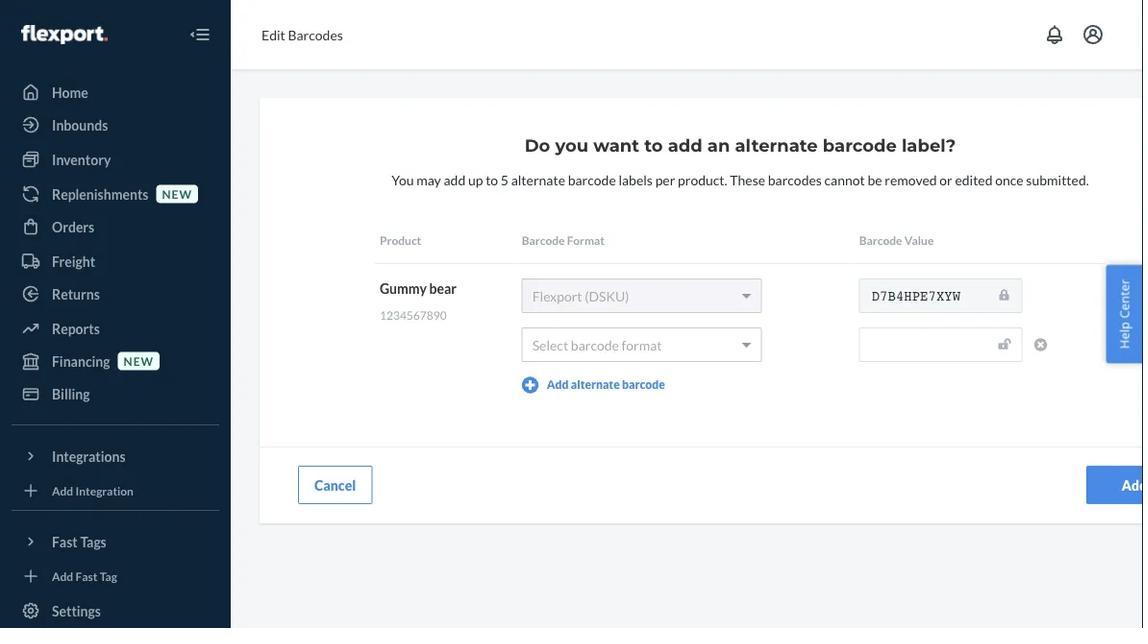Task type: describe. For each thing, give the bounding box(es) containing it.
lock open alt image
[[999, 338, 1011, 351]]

freight
[[52, 253, 95, 270]]

help center button
[[1106, 265, 1144, 364]]

home
[[52, 84, 88, 101]]

barcode down you
[[568, 171, 616, 188]]

you
[[555, 135, 589, 156]]

edit
[[262, 26, 285, 43]]

fast tags button
[[12, 527, 219, 558]]

add fast tag link
[[12, 566, 219, 589]]

alternate inside add alternate barcode button
[[571, 378, 620, 392]]

home link
[[12, 77, 219, 108]]

do
[[525, 135, 551, 156]]

alternate for 5
[[511, 171, 566, 188]]

an
[[708, 135, 730, 156]]

barcode value
[[860, 234, 934, 247]]

barcodes
[[768, 171, 822, 188]]

reports link
[[12, 314, 219, 344]]

up
[[468, 171, 483, 188]]

barcode format
[[522, 234, 605, 247]]

add integration link
[[12, 480, 219, 503]]

reports
[[52, 321, 100, 337]]

freight link
[[12, 246, 219, 277]]

open notifications image
[[1044, 23, 1067, 46]]

add for add
[[1122, 477, 1144, 494]]

barcode for barcode format
[[522, 234, 565, 247]]

flexport logo image
[[21, 25, 108, 44]]

center
[[1116, 280, 1133, 319]]

orders
[[52, 219, 94, 235]]

per
[[656, 171, 676, 188]]

tag
[[100, 570, 117, 584]]

1 horizontal spatial add
[[668, 135, 703, 156]]

be
[[868, 171, 883, 188]]

do you want to add an alternate barcode label?
[[525, 135, 956, 156]]

add for add alternate barcode
[[547, 378, 569, 392]]

1234567890
[[380, 309, 447, 323]]

barcode up cannot
[[823, 135, 897, 156]]

add button
[[1087, 466, 1144, 505]]

removed
[[885, 171, 937, 188]]

edited
[[955, 171, 993, 188]]

cancel button
[[298, 466, 372, 505]]

billing
[[52, 386, 90, 403]]

add for add integration
[[52, 484, 73, 498]]

format
[[622, 337, 662, 353]]

billing link
[[12, 379, 219, 410]]

cannot
[[825, 171, 865, 188]]

integrations
[[52, 449, 126, 465]]

select barcode format
[[533, 337, 662, 353]]

you may add up to 5 alternate barcode labels per product. these barcodes cannot be removed or edited once submitted.
[[392, 171, 1089, 188]]

open account menu image
[[1082, 23, 1105, 46]]

gummy
[[380, 280, 427, 297]]

financing
[[52, 353, 110, 370]]

inventory
[[52, 151, 111, 168]]

(dsku)
[[585, 288, 629, 304]]

flexport (dsku)
[[533, 288, 629, 304]]

returns link
[[12, 279, 219, 310]]

these
[[730, 171, 766, 188]]

integrations button
[[12, 441, 219, 472]]

help
[[1116, 322, 1133, 349]]

product
[[380, 234, 422, 247]]



Task type: locate. For each thing, give the bounding box(es) containing it.
5
[[501, 171, 509, 188]]

returns
[[52, 286, 100, 302]]

may
[[417, 171, 441, 188]]

labels
[[619, 171, 653, 188]]

value
[[905, 234, 934, 247]]

0 vertical spatial add
[[668, 135, 703, 156]]

lock alt image
[[1000, 289, 1010, 302]]

1 vertical spatial new
[[124, 354, 154, 368]]

alternate down select barcode format
[[571, 378, 620, 392]]

times circle image
[[1035, 339, 1048, 352]]

fast left "tag"
[[76, 570, 98, 584]]

settings
[[52, 604, 101, 620]]

0 horizontal spatial new
[[124, 354, 154, 368]]

alternate right "5"
[[511, 171, 566, 188]]

2 barcode from the left
[[860, 234, 903, 247]]

barcode
[[823, 135, 897, 156], [568, 171, 616, 188], [571, 337, 619, 353], [622, 378, 665, 392]]

1 horizontal spatial barcode
[[860, 234, 903, 247]]

integration
[[76, 484, 134, 498]]

1 vertical spatial add
[[444, 171, 466, 188]]

0 vertical spatial fast
[[52, 534, 78, 551]]

0 vertical spatial alternate
[[735, 135, 818, 156]]

fast left the tags at left
[[52, 534, 78, 551]]

flexport
[[533, 288, 582, 304]]

fast
[[52, 534, 78, 551], [76, 570, 98, 584]]

help center
[[1116, 280, 1133, 349]]

add
[[668, 135, 703, 156], [444, 171, 466, 188]]

settings link
[[12, 596, 219, 627]]

1 vertical spatial alternate
[[511, 171, 566, 188]]

barcode
[[522, 234, 565, 247], [860, 234, 903, 247]]

1 barcode from the left
[[522, 234, 565, 247]]

cancel
[[314, 477, 356, 494]]

tags
[[80, 534, 107, 551]]

barcode up add alternate barcode button
[[571, 337, 619, 353]]

alternate for an
[[735, 135, 818, 156]]

1 horizontal spatial to
[[645, 135, 663, 156]]

new up orders link
[[162, 187, 192, 201]]

add
[[547, 378, 569, 392], [1122, 477, 1144, 494], [52, 484, 73, 498], [52, 570, 73, 584]]

add integration
[[52, 484, 134, 498]]

add for add fast tag
[[52, 570, 73, 584]]

edit barcodes
[[262, 26, 343, 43]]

barcode inside add alternate barcode button
[[622, 378, 665, 392]]

0 horizontal spatial barcode
[[522, 234, 565, 247]]

1 vertical spatial to
[[486, 171, 498, 188]]

add left up
[[444, 171, 466, 188]]

plus circle image
[[522, 377, 539, 394]]

alternate
[[735, 135, 818, 156], [511, 171, 566, 188], [571, 378, 620, 392]]

close navigation image
[[189, 23, 212, 46]]

add alternate barcode
[[547, 378, 665, 392]]

want
[[594, 135, 640, 156]]

gummy bear
[[380, 280, 457, 297]]

bear
[[429, 280, 457, 297]]

orders link
[[12, 212, 219, 242]]

inbounds link
[[12, 110, 219, 140]]

new for replenishments
[[162, 187, 192, 201]]

replenishments
[[52, 186, 149, 202]]

inbounds
[[52, 117, 108, 133]]

0 horizontal spatial alternate
[[511, 171, 566, 188]]

new for financing
[[124, 354, 154, 368]]

add alternate barcode button
[[522, 377, 665, 394]]

to
[[645, 135, 663, 156], [486, 171, 498, 188]]

0 horizontal spatial to
[[486, 171, 498, 188]]

inventory link
[[12, 144, 219, 175]]

new
[[162, 187, 192, 201], [124, 354, 154, 368]]

None text field
[[860, 279, 1023, 313], [860, 328, 1023, 363], [860, 279, 1023, 313], [860, 328, 1023, 363]]

0 vertical spatial to
[[645, 135, 663, 156]]

product.
[[678, 171, 728, 188]]

add left an
[[668, 135, 703, 156]]

alternate up barcodes
[[735, 135, 818, 156]]

label?
[[902, 135, 956, 156]]

barcode down format
[[622, 378, 665, 392]]

new down reports link
[[124, 354, 154, 368]]

you
[[392, 171, 414, 188]]

once
[[996, 171, 1024, 188]]

barcode left the format
[[522, 234, 565, 247]]

or
[[940, 171, 953, 188]]

2 horizontal spatial alternate
[[735, 135, 818, 156]]

1 horizontal spatial new
[[162, 187, 192, 201]]

0 horizontal spatial add
[[444, 171, 466, 188]]

2 vertical spatial alternate
[[571, 378, 620, 392]]

format
[[567, 234, 605, 247]]

0 vertical spatial new
[[162, 187, 192, 201]]

fast inside dropdown button
[[52, 534, 78, 551]]

add fast tag
[[52, 570, 117, 584]]

submitted.
[[1027, 171, 1089, 188]]

select
[[533, 337, 569, 353]]

to left "5"
[[486, 171, 498, 188]]

1 horizontal spatial alternate
[[571, 378, 620, 392]]

barcode left "value"
[[860, 234, 903, 247]]

fast tags
[[52, 534, 107, 551]]

1 vertical spatial fast
[[76, 570, 98, 584]]

to up per
[[645, 135, 663, 156]]

barcode for barcode value
[[860, 234, 903, 247]]

barcodes
[[288, 26, 343, 43]]



Task type: vqa. For each thing, say whether or not it's contained in the screenshot.
1 at the top of the page
no



